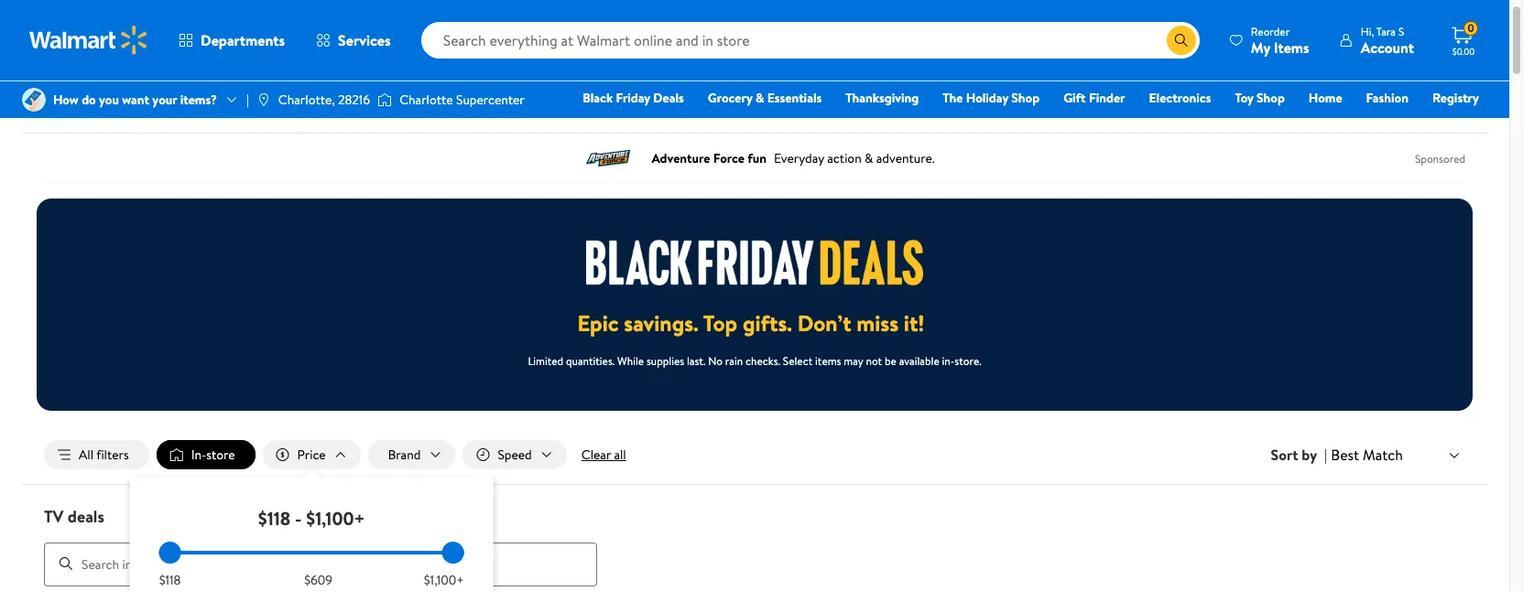 Task type: vqa. For each thing, say whether or not it's contained in the screenshot.
1st Options Link
no



Task type: locate. For each thing, give the bounding box(es) containing it.
walmart+ link
[[1416, 114, 1487, 134]]

how
[[53, 91, 79, 109]]

electronics
[[1149, 89, 1211, 107], [44, 100, 106, 118]]

electronics link left /
[[44, 100, 106, 118]]

supplies
[[647, 354, 684, 369]]

electronics left /
[[44, 100, 106, 118]]

quantities.
[[566, 354, 615, 369]]

black friday deals
[[583, 89, 684, 107]]

0 vertical spatial |
[[246, 91, 249, 109]]

may
[[844, 354, 863, 369]]

shop
[[1011, 89, 1040, 107], [1257, 89, 1285, 107]]

0 horizontal spatial shop
[[1011, 89, 1040, 107]]

 image left charlotte,
[[256, 92, 271, 107]]

not
[[866, 354, 882, 369]]

fashion
[[1366, 89, 1409, 107]]

electronics link
[[1141, 88, 1219, 108], [44, 100, 106, 118]]

in-
[[191, 446, 206, 464]]

all filters button
[[44, 441, 149, 470]]

charlotte,
[[278, 91, 335, 109]]

shop right toy
[[1257, 89, 1285, 107]]

epic savings. top gifts. don't miss it!
[[577, 308, 924, 339]]

Search search field
[[421, 22, 1200, 59]]

while
[[617, 354, 644, 369]]

grocery & essentials link
[[700, 88, 830, 108]]

| inside 'sort and filter section' element
[[1324, 445, 1327, 465]]

s
[[1398, 23, 1404, 39]]

by
[[1302, 445, 1317, 465]]

0 horizontal spatial electronics link
[[44, 100, 106, 118]]

1 horizontal spatial shop
[[1257, 89, 1285, 107]]

 image for charlotte, 28216
[[256, 92, 271, 107]]

black friday deals link
[[575, 88, 692, 108]]

1 vertical spatial $1,100+
[[424, 572, 464, 590]]

gift
[[1063, 89, 1086, 107]]

speed
[[498, 446, 532, 464]]

deals
[[68, 506, 104, 529]]

clear all button
[[574, 441, 634, 470]]

it!
[[904, 308, 924, 339]]

store.
[[955, 354, 981, 369]]

hi,
[[1361, 23, 1374, 39]]

 image
[[22, 88, 46, 112], [256, 92, 271, 107]]

0 horizontal spatial $1,100+
[[306, 507, 365, 531]]

items
[[1274, 37, 1309, 57]]

registry
[[1432, 89, 1479, 107]]

toy shop link
[[1227, 88, 1293, 108]]

gifts.
[[743, 308, 792, 339]]

0 vertical spatial $118
[[258, 507, 291, 531]]

1 horizontal spatial electronics link
[[1141, 88, 1219, 108]]

charlotte supercenter
[[399, 91, 525, 109]]

electronics inside electronics link
[[1149, 89, 1211, 107]]

$118 for $118
[[159, 572, 181, 590]]

 image left the how
[[22, 88, 46, 112]]

deals
[[653, 89, 684, 107]]

one
[[1339, 114, 1366, 133]]

$609
[[304, 572, 333, 590]]

sort by |
[[1271, 445, 1327, 465]]

limited quantities. while supplies last. no rain checks. select items may not be available in-store.
[[528, 354, 981, 369]]

1 vertical spatial $118
[[159, 572, 181, 590]]

0 horizontal spatial  image
[[22, 88, 46, 112]]

| right items? at the top of page
[[246, 91, 249, 109]]

shop right holiday
[[1011, 89, 1040, 107]]

0 horizontal spatial electronics
[[44, 100, 106, 118]]

search image
[[59, 557, 73, 572]]

sponsored
[[1415, 151, 1465, 166]]

28216
[[338, 91, 370, 109]]

$1108 range field
[[159, 551, 464, 555]]

clear all
[[581, 446, 626, 464]]

0 horizontal spatial $118
[[159, 572, 181, 590]]

thanksgiving link
[[837, 88, 927, 108]]

clear
[[581, 446, 611, 464]]

no
[[708, 354, 722, 369]]

1 horizontal spatial $1,100+
[[424, 572, 464, 590]]

services button
[[300, 18, 406, 62]]

speed button
[[463, 441, 567, 470]]

$1,100+
[[306, 507, 365, 531], [424, 572, 464, 590]]

finder
[[1089, 89, 1125, 107]]

brand button
[[368, 441, 456, 470]]

1 horizontal spatial electronics
[[1149, 89, 1211, 107]]

limited
[[528, 354, 563, 369]]

1 vertical spatial |
[[1324, 445, 1327, 465]]

| right 'by'
[[1324, 445, 1327, 465]]

holiday
[[966, 89, 1008, 107]]

$118
[[258, 507, 291, 531], [159, 572, 181, 590]]

your
[[152, 91, 177, 109]]

electronics link down search icon
[[1141, 88, 1219, 108]]

toy shop
[[1235, 89, 1285, 107]]

 image for how do you want your items?
[[22, 88, 46, 112]]

price
[[297, 446, 326, 464]]

/
[[113, 100, 118, 118]]

electronics down search icon
[[1149, 89, 1211, 107]]

all filters
[[79, 446, 129, 464]]

1 horizontal spatial  image
[[256, 92, 271, 107]]

sort and filter section element
[[22, 426, 1487, 485]]

walmart+
[[1424, 114, 1479, 133]]

available
[[899, 354, 939, 369]]

store
[[206, 446, 235, 464]]

filters
[[96, 446, 129, 464]]

$0.00
[[1452, 45, 1475, 58]]

 image
[[377, 91, 392, 109]]

1 horizontal spatial $118
[[258, 507, 291, 531]]

friday
[[616, 89, 650, 107]]

in-
[[942, 354, 955, 369]]

grocery
[[708, 89, 752, 107]]

walmart image
[[29, 26, 148, 55]]

1 horizontal spatial |
[[1324, 445, 1327, 465]]

supercenter
[[456, 91, 525, 109]]

one debit link
[[1330, 114, 1409, 134]]

thanksgiving
[[846, 89, 919, 107]]

$118 for $118 - $1,100+
[[258, 507, 291, 531]]

the holiday shop link
[[934, 88, 1048, 108]]



Task type: describe. For each thing, give the bounding box(es) containing it.
departments button
[[163, 18, 300, 62]]

do
[[82, 91, 96, 109]]

toy
[[1235, 89, 1254, 107]]

Walmart Site-Wide search field
[[421, 22, 1200, 59]]

best
[[1331, 445, 1359, 465]]

tv
[[44, 506, 64, 529]]

be
[[885, 354, 896, 369]]

black
[[583, 89, 613, 107]]

items
[[815, 354, 841, 369]]

you
[[99, 91, 119, 109]]

home link
[[1300, 88, 1350, 108]]

all
[[614, 446, 626, 464]]

tvs
[[125, 100, 142, 118]]

tv deals
[[44, 506, 104, 529]]

registry one debit
[[1339, 89, 1479, 133]]

tara
[[1376, 23, 1396, 39]]

TV deals search field
[[22, 506, 1487, 587]]

&
[[755, 89, 764, 107]]

gift finder link
[[1055, 88, 1133, 108]]

essentials
[[767, 89, 822, 107]]

$118 range field
[[159, 551, 464, 555]]

last.
[[687, 354, 705, 369]]

reorder my items
[[1251, 23, 1309, 57]]

account
[[1361, 37, 1414, 57]]

$118 - $1,100+
[[258, 507, 365, 531]]

savings.
[[624, 308, 699, 339]]

in-store button
[[156, 441, 255, 470]]

1 shop from the left
[[1011, 89, 1040, 107]]

debit
[[1369, 114, 1401, 133]]

electronics for electronics / tvs
[[44, 100, 106, 118]]

how do you want your items?
[[53, 91, 217, 109]]

reorder
[[1251, 23, 1290, 39]]

don't
[[797, 308, 851, 339]]

the holiday shop
[[943, 89, 1040, 107]]

0
[[1468, 20, 1474, 36]]

walmart black friday deals for days image
[[586, 240, 923, 286]]

Search in TV deals search field
[[44, 543, 597, 587]]

0 horizontal spatial |
[[246, 91, 249, 109]]

hi, tara s account
[[1361, 23, 1414, 57]]

match
[[1363, 445, 1403, 465]]

0 vertical spatial $1,100+
[[306, 507, 365, 531]]

the
[[943, 89, 963, 107]]

electronics for electronics
[[1149, 89, 1211, 107]]

top
[[703, 308, 737, 339]]

best match button
[[1327, 443, 1465, 467]]

select
[[783, 354, 813, 369]]

brand
[[388, 446, 421, 464]]

home
[[1309, 89, 1342, 107]]

want
[[122, 91, 149, 109]]

0 $0.00
[[1452, 20, 1475, 58]]

items?
[[180, 91, 217, 109]]

-
[[295, 507, 302, 531]]

charlotte, 28216
[[278, 91, 370, 109]]

electronics / tvs
[[44, 100, 142, 118]]

my
[[1251, 37, 1270, 57]]

in-store
[[191, 446, 235, 464]]

departments
[[201, 30, 285, 50]]

2 shop from the left
[[1257, 89, 1285, 107]]

search icon image
[[1174, 33, 1189, 48]]

epic
[[577, 308, 619, 339]]

best match
[[1331, 445, 1403, 465]]

grocery & essentials
[[708, 89, 822, 107]]

charlotte
[[399, 91, 453, 109]]

fashion link
[[1358, 88, 1417, 108]]

rain
[[725, 354, 743, 369]]

sort
[[1271, 445, 1298, 465]]

miss
[[857, 308, 899, 339]]



